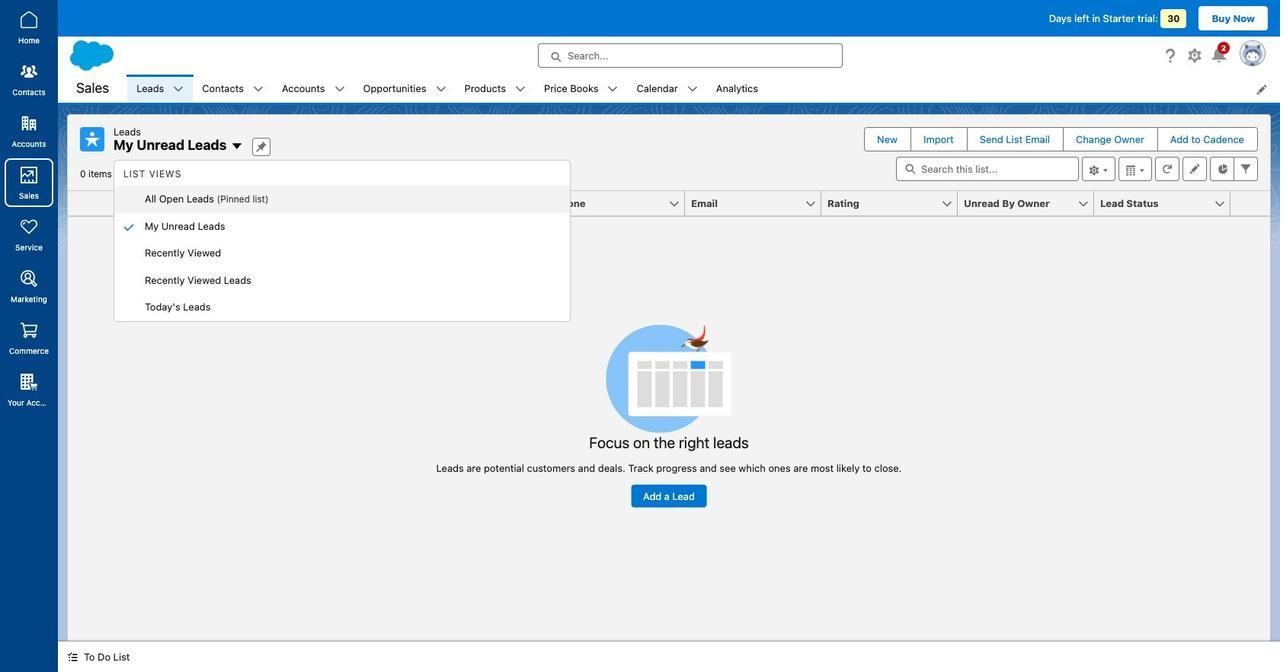 Task type: describe. For each thing, give the bounding box(es) containing it.
status inside my unread leads|leads|list view element
[[436, 325, 902, 508]]

7 list item from the left
[[627, 75, 707, 103]]

action image
[[1231, 191, 1270, 216]]

text default image for 3rd list item from the right
[[515, 84, 526, 95]]

name element
[[138, 191, 285, 216]]

action element
[[1231, 191, 1270, 216]]

item number image
[[68, 191, 114, 216]]

lead status element
[[1094, 191, 1240, 216]]

item number element
[[68, 191, 114, 216]]

leads | list views list box
[[114, 162, 570, 321]]

rating element
[[821, 191, 967, 216]]

text default image for 7th list item from the left
[[687, 84, 698, 95]]

cell inside my unread leads|leads|list view element
[[114, 191, 138, 216]]

Search My Unread Leads list view. search field
[[896, 157, 1079, 181]]



Task type: locate. For each thing, give the bounding box(es) containing it.
text default image for 3rd list item from the left
[[334, 84, 345, 95]]

status
[[436, 325, 902, 508]]

phone element
[[549, 191, 694, 216]]

text default image for second list item from right
[[608, 84, 618, 95]]

list
[[127, 75, 1280, 103]]

1 list item from the left
[[127, 75, 193, 103]]

text default image
[[435, 84, 446, 95], [515, 84, 526, 95], [687, 84, 698, 95], [67, 652, 78, 663]]

my unread leads status
[[80, 168, 381, 180]]

text default image for sixth list item from right
[[253, 84, 264, 95]]

3 list item from the left
[[273, 75, 354, 103]]

4 list item from the left
[[354, 75, 455, 103]]

unread by owner element
[[958, 191, 1103, 216]]

5 list item from the left
[[455, 75, 535, 103]]

text default image for seventh list item from the right
[[173, 84, 184, 95]]

email element
[[685, 191, 831, 216]]

state/province element
[[412, 191, 558, 216]]

text default image for 4th list item from the right
[[435, 84, 446, 95]]

list item
[[127, 75, 193, 103], [193, 75, 273, 103], [273, 75, 354, 103], [354, 75, 455, 103], [455, 75, 535, 103], [535, 75, 627, 103], [627, 75, 707, 103]]

6 list item from the left
[[535, 75, 627, 103]]

text default image
[[173, 84, 184, 95], [253, 84, 264, 95], [334, 84, 345, 95], [608, 84, 618, 95], [231, 140, 243, 153]]

company element
[[276, 191, 421, 216]]

2 list item from the left
[[193, 75, 273, 103]]

cell
[[114, 191, 138, 216]]

my unread leads|leads|list view element
[[67, 114, 1271, 642]]



Task type: vqa. For each thing, say whether or not it's contained in the screenshot.
"Phone" element
yes



